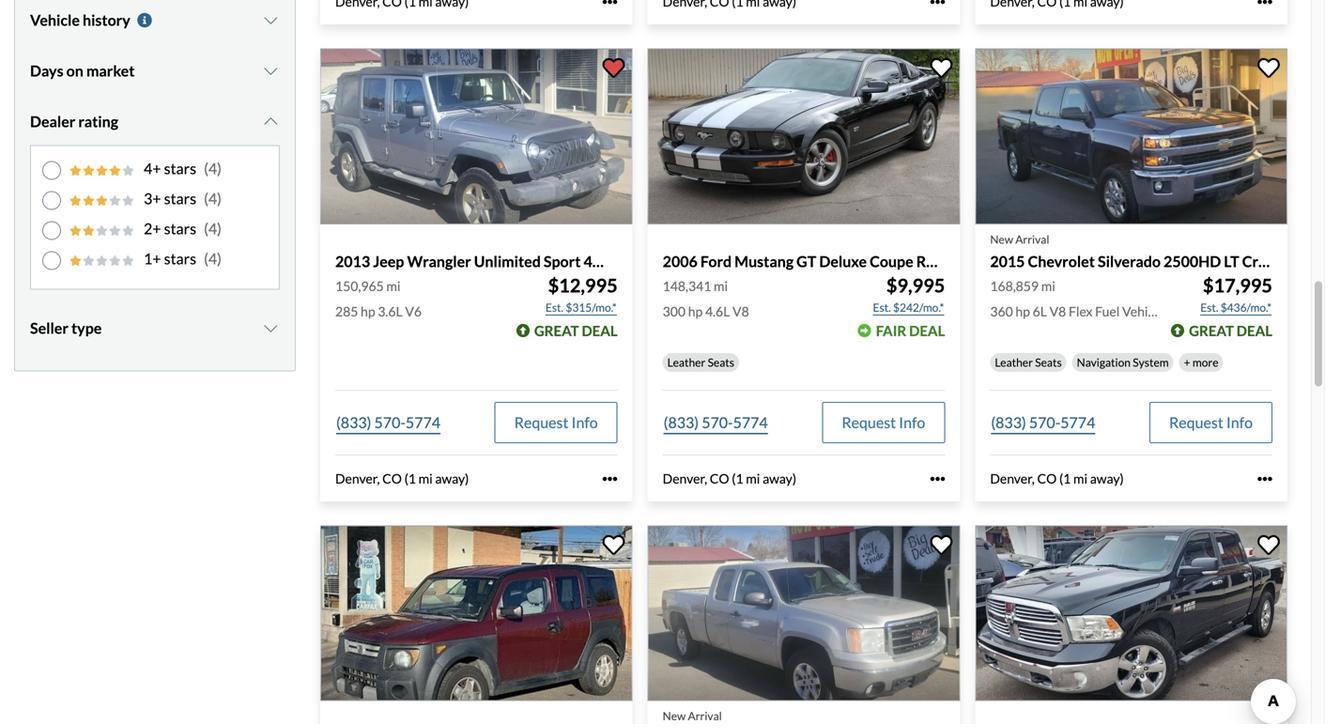 Task type: describe. For each thing, give the bounding box(es) containing it.
away) for $12,995
[[435, 471, 469, 487]]

black 2006 ford mustang gt deluxe coupe rwd coupe rear-wheel drive 5-speed automatic image
[[648, 49, 961, 224]]

168,859
[[991, 278, 1039, 294]]

history
[[83, 11, 130, 29]]

(833) 570-5774 for $9,995
[[664, 414, 768, 432]]

chevrolet
[[1029, 252, 1096, 270]]

3 570- from the left
[[1030, 414, 1061, 432]]

3 request from the left
[[1170, 414, 1224, 432]]

2013 jeep wrangler unlimited sport 4wd
[[335, 252, 620, 270]]

mustang
[[735, 252, 794, 270]]

(833) for $9,995
[[664, 414, 699, 432]]

1+ stars
[[144, 250, 196, 268]]

hp for $12,995
[[361, 304, 375, 320]]

150,965 mi 285 hp 3.6l v6
[[335, 278, 422, 320]]

$17,995 est. $436/mo.*
[[1201, 274, 1273, 314]]

2+
[[144, 220, 161, 238]]

2006
[[663, 252, 698, 270]]

silverado
[[1099, 252, 1161, 270]]

new arrival 2015 chevrolet silverado 2500hd lt crew cab 4w
[[991, 232, 1326, 270]]

(833) 570-5774 for $12,995
[[336, 414, 441, 432]]

570- for $9,995
[[702, 414, 734, 432]]

v8 for $9,995
[[733, 304, 750, 320]]

unlimited
[[474, 252, 541, 270]]

2 leather seats from the left
[[995, 356, 1063, 369]]

lt
[[1225, 252, 1240, 270]]

2+ stars
[[144, 220, 196, 238]]

2006 ford mustang gt deluxe coupe rwd
[[663, 252, 954, 270]]

3+ stars
[[144, 190, 196, 208]]

3 denver, co (1 mi away) from the left
[[991, 471, 1125, 487]]

3+
[[144, 190, 161, 208]]

crew
[[1243, 252, 1279, 270]]

vehicle history button
[[30, 0, 280, 44]]

3 5774 from the left
[[1061, 414, 1096, 432]]

148,341 mi 300 hp 4.6l v8
[[663, 278, 750, 320]]

seller type button
[[30, 305, 280, 352]]

300
[[663, 304, 686, 320]]

285
[[335, 304, 358, 320]]

est. for $17,995
[[1201, 301, 1219, 314]]

great for $17,995
[[1190, 322, 1235, 339]]

2013
[[335, 252, 370, 270]]

vehicle history
[[30, 11, 130, 29]]

(4) for 4+ stars
[[204, 159, 222, 178]]

3 (833) 570-5774 from the left
[[992, 414, 1096, 432]]

info for $9,995
[[900, 414, 926, 432]]

days on market
[[30, 62, 135, 80]]

(833) 570-5774 button for $9,995
[[663, 402, 769, 444]]

gt
[[797, 252, 817, 270]]

$242/mo.*
[[894, 301, 945, 314]]

system
[[1134, 356, 1170, 369]]

4+ stars
[[144, 159, 196, 178]]

request info button for $9,995
[[823, 402, 946, 444]]

chevron down image for days on market
[[262, 64, 280, 79]]

arrival for new arrival
[[688, 710, 722, 723]]

est. for $9,995
[[874, 301, 892, 314]]

4+
[[144, 159, 161, 178]]

gray 2008 gmc sierra 1500 work truck ext. cab 4wd pickup truck four-wheel drive 4-speed automatic image
[[648, 526, 961, 702]]

type
[[71, 319, 102, 338]]

new for new arrival 2015 chevrolet silverado 2500hd lt crew cab 4w
[[991, 232, 1014, 246]]

$12,995 est. $315/mo.*
[[546, 274, 618, 314]]

stars for 2+ stars
[[164, 220, 196, 238]]

co for $9,995
[[710, 471, 730, 487]]

5774 for $12,995
[[406, 414, 441, 432]]

chevron down image for dealer rating
[[262, 114, 280, 129]]

info for $12,995
[[572, 414, 598, 432]]

2500hd
[[1164, 252, 1222, 270]]

request info for $9,995
[[842, 414, 926, 432]]

denver, for $12,995
[[335, 471, 380, 487]]

great deal for $17,995
[[1190, 322, 1273, 339]]

vehicle inside dropdown button
[[30, 11, 80, 29]]

chevron down image
[[262, 13, 280, 28]]

3 (833) 570-5774 button from the left
[[991, 402, 1097, 444]]

hp for $9,995
[[689, 304, 703, 320]]

fair deal
[[877, 322, 946, 339]]

148,341
[[663, 278, 712, 294]]

3 (833) from the left
[[992, 414, 1027, 432]]

6l
[[1033, 304, 1048, 320]]

$436/mo.*
[[1221, 301, 1272, 314]]

dealer rating button
[[30, 98, 280, 145]]

deluxe
[[820, 252, 867, 270]]

est. $436/mo.* button
[[1200, 298, 1273, 317]]

4wd
[[584, 252, 620, 270]]

360
[[991, 304, 1014, 320]]

(833) 570-5774 button for $12,995
[[335, 402, 442, 444]]

wrangler
[[407, 252, 471, 270]]

stars for 1+ stars
[[164, 250, 196, 268]]



Task type: vqa. For each thing, say whether or not it's contained in the screenshot.
"(833) 570-5774" button
yes



Task type: locate. For each thing, give the bounding box(es) containing it.
2 info from the left
[[900, 414, 926, 432]]

stars right 1+
[[164, 250, 196, 268]]

denver, co (1 mi away) for $9,995
[[663, 471, 797, 487]]

0 horizontal spatial ellipsis h image
[[603, 472, 618, 487]]

navigation
[[1078, 356, 1131, 369]]

2 (4) from the top
[[204, 190, 222, 208]]

0 horizontal spatial 5774
[[406, 414, 441, 432]]

new inside new arrival 2015 chevrolet silverado 2500hd lt crew cab 4w
[[991, 232, 1014, 246]]

3 request info button from the left
[[1150, 402, 1273, 444]]

hp right 300
[[689, 304, 703, 320]]

request info button for $12,995
[[495, 402, 618, 444]]

leather seats
[[668, 356, 735, 369], [995, 356, 1063, 369]]

$12,995
[[548, 274, 618, 297]]

1 horizontal spatial request
[[842, 414, 897, 432]]

3 est. from the left
[[1201, 301, 1219, 314]]

1 great deal from the left
[[535, 322, 618, 339]]

2 horizontal spatial (833) 570-5774 button
[[991, 402, 1097, 444]]

2 denver, co (1 mi away) from the left
[[663, 471, 797, 487]]

vehicle inside "168,859 mi 360 hp 6l v8 flex fuel vehicle"
[[1123, 304, 1165, 320]]

3 hp from the left
[[1016, 304, 1031, 320]]

2 horizontal spatial away)
[[1091, 471, 1125, 487]]

deal for $17,995
[[1237, 322, 1273, 339]]

2 great deal from the left
[[1190, 322, 1273, 339]]

0 horizontal spatial away)
[[435, 471, 469, 487]]

1 horizontal spatial vehicle
[[1123, 304, 1165, 320]]

3 info from the left
[[1227, 414, 1254, 432]]

(4) right '1+ stars'
[[204, 250, 222, 268]]

rating
[[78, 113, 118, 131]]

great deal down est. $315/mo.* button
[[535, 322, 618, 339]]

1 chevron down image from the top
[[262, 64, 280, 79]]

1 horizontal spatial est.
[[874, 301, 892, 314]]

(4) for 2+ stars
[[204, 220, 222, 238]]

mi inside "148,341 mi 300 hp 4.6l v8"
[[714, 278, 728, 294]]

4 (4) from the top
[[204, 250, 222, 268]]

1 horizontal spatial deal
[[910, 322, 946, 339]]

0 horizontal spatial great
[[535, 322, 579, 339]]

est.
[[546, 301, 564, 314], [874, 301, 892, 314], [1201, 301, 1219, 314]]

ellipsis h image
[[603, 0, 618, 9], [931, 0, 946, 9], [1258, 0, 1273, 9], [1258, 472, 1273, 487]]

co for $12,995
[[383, 471, 402, 487]]

v8 right 4.6l
[[733, 304, 750, 320]]

0 horizontal spatial co
[[383, 471, 402, 487]]

1 request from the left
[[515, 414, 569, 432]]

seats down 4.6l
[[708, 356, 735, 369]]

3 deal from the left
[[1237, 322, 1273, 339]]

0 vertical spatial chevron down image
[[262, 64, 280, 79]]

new arrival link
[[648, 526, 964, 725]]

1+
[[144, 250, 161, 268]]

4w
[[1312, 252, 1326, 270]]

request info button
[[495, 402, 618, 444], [823, 402, 946, 444], [1150, 402, 1273, 444]]

vehicle
[[30, 11, 80, 29], [1123, 304, 1165, 320]]

mi inside 150,965 mi 285 hp 3.6l v6
[[387, 278, 401, 294]]

1 leather seats from the left
[[668, 356, 735, 369]]

leather down 360
[[995, 356, 1034, 369]]

v8 inside "148,341 mi 300 hp 4.6l v8"
[[733, 304, 750, 320]]

2 horizontal spatial request
[[1170, 414, 1224, 432]]

(4) for 1+ stars
[[204, 250, 222, 268]]

0 horizontal spatial hp
[[361, 304, 375, 320]]

1 ellipsis h image from the left
[[603, 472, 618, 487]]

(4) for 3+ stars
[[204, 190, 222, 208]]

est. $315/mo.* button
[[545, 298, 618, 317]]

1 request info button from the left
[[495, 402, 618, 444]]

2 chevron down image from the top
[[262, 114, 280, 129]]

(1
[[405, 471, 416, 487], [732, 471, 744, 487], [1060, 471, 1072, 487]]

1 horizontal spatial away)
[[763, 471, 797, 487]]

2 horizontal spatial 570-
[[1030, 414, 1061, 432]]

denver, co (1 mi away)
[[335, 471, 469, 487], [663, 471, 797, 487], [991, 471, 1125, 487]]

0 horizontal spatial leather
[[668, 356, 706, 369]]

denver,
[[335, 471, 380, 487], [663, 471, 708, 487], [991, 471, 1035, 487]]

0 horizontal spatial (833) 570-5774 button
[[335, 402, 442, 444]]

2 horizontal spatial info
[[1227, 414, 1254, 432]]

2 (833) from the left
[[664, 414, 699, 432]]

arrival for new arrival 2015 chevrolet silverado 2500hd lt crew cab 4w
[[1016, 232, 1050, 246]]

$9,995
[[887, 274, 946, 297]]

0 horizontal spatial vehicle
[[30, 11, 80, 29]]

1 deal from the left
[[582, 322, 618, 339]]

0 horizontal spatial new
[[663, 710, 686, 723]]

168,859 mi 360 hp 6l v8 flex fuel vehicle
[[991, 278, 1165, 320]]

deal down $242/mo.* at the right top of the page
[[910, 322, 946, 339]]

v8 for $17,995
[[1050, 304, 1067, 320]]

stars for 4+ stars
[[164, 159, 196, 178]]

on
[[66, 62, 84, 80]]

request for $9,995
[[842, 414, 897, 432]]

1 horizontal spatial 5774
[[734, 414, 768, 432]]

ford
[[701, 252, 732, 270]]

2 horizontal spatial co
[[1038, 471, 1057, 487]]

2 away) from the left
[[763, 471, 797, 487]]

deal for $12,995
[[582, 322, 618, 339]]

(4) right the 4+ stars at the left top of page
[[204, 159, 222, 178]]

$9,995 est. $242/mo.*
[[874, 274, 946, 314]]

seller
[[30, 319, 69, 338]]

great deal
[[535, 322, 618, 339], [1190, 322, 1273, 339]]

v8 inside "168,859 mi 360 hp 6l v8 flex fuel vehicle"
[[1050, 304, 1067, 320]]

away) for $9,995
[[763, 471, 797, 487]]

leather
[[668, 356, 706, 369], [995, 356, 1034, 369]]

2 horizontal spatial (1
[[1060, 471, 1072, 487]]

2 horizontal spatial hp
[[1016, 304, 1031, 320]]

3 co from the left
[[1038, 471, 1057, 487]]

ellipsis h image for $12,995
[[603, 472, 618, 487]]

est. for $12,995
[[546, 301, 564, 314]]

1 hp from the left
[[361, 304, 375, 320]]

1 horizontal spatial hp
[[689, 304, 703, 320]]

1 stars from the top
[[164, 159, 196, 178]]

hp right 285
[[361, 304, 375, 320]]

hp for $17,995
[[1016, 304, 1031, 320]]

0 horizontal spatial info
[[572, 414, 598, 432]]

1 vertical spatial vehicle
[[1123, 304, 1165, 320]]

hp
[[361, 304, 375, 320], [689, 304, 703, 320], [1016, 304, 1031, 320]]

hp inside "148,341 mi 300 hp 4.6l v8"
[[689, 304, 703, 320]]

0 horizontal spatial denver, co (1 mi away)
[[335, 471, 469, 487]]

$17,995
[[1204, 274, 1273, 297]]

2 deal from the left
[[910, 322, 946, 339]]

4.6l
[[706, 304, 731, 320]]

1 vertical spatial arrival
[[688, 710, 722, 723]]

1 (1 from the left
[[405, 471, 416, 487]]

1 co from the left
[[383, 471, 402, 487]]

2 leather from the left
[[995, 356, 1034, 369]]

leather down 300
[[668, 356, 706, 369]]

0 vertical spatial vehicle
[[30, 11, 80, 29]]

mi inside "168,859 mi 360 hp 6l v8 flex fuel vehicle"
[[1042, 278, 1056, 294]]

vehicle up days
[[30, 11, 80, 29]]

fair
[[877, 322, 907, 339]]

2 hp from the left
[[689, 304, 703, 320]]

3 denver, from the left
[[991, 471, 1035, 487]]

chevron down image for seller type
[[262, 321, 280, 336]]

stars for 3+ stars
[[164, 190, 196, 208]]

1 horizontal spatial great
[[1190, 322, 1235, 339]]

ellipsis h image for $9,995
[[931, 472, 946, 487]]

0 horizontal spatial great deal
[[535, 322, 618, 339]]

2 horizontal spatial deal
[[1237, 322, 1273, 339]]

1 (833) 570-5774 from the left
[[336, 414, 441, 432]]

1 great from the left
[[535, 322, 579, 339]]

3.6l
[[378, 304, 403, 320]]

est. inside $12,995 est. $315/mo.*
[[546, 301, 564, 314]]

1 v8 from the left
[[733, 304, 750, 320]]

dealer rating
[[30, 113, 118, 131]]

1 (833) 570-5774 button from the left
[[335, 402, 442, 444]]

3 chevron down image from the top
[[262, 321, 280, 336]]

2 co from the left
[[710, 471, 730, 487]]

(833)
[[336, 414, 372, 432], [664, 414, 699, 432], [992, 414, 1027, 432]]

2 (833) 570-5774 button from the left
[[663, 402, 769, 444]]

2 ellipsis h image from the left
[[931, 472, 946, 487]]

1 horizontal spatial (1
[[732, 471, 744, 487]]

flex
[[1069, 304, 1093, 320]]

0 horizontal spatial est.
[[546, 301, 564, 314]]

+ more
[[1185, 356, 1219, 369]]

150,965
[[335, 278, 384, 294]]

est. inside $17,995 est. $436/mo.*
[[1201, 301, 1219, 314]]

2 est. from the left
[[874, 301, 892, 314]]

1 vertical spatial new
[[663, 710, 686, 723]]

$315/mo.*
[[566, 301, 617, 314]]

1 seats from the left
[[708, 356, 735, 369]]

2 great from the left
[[1190, 322, 1235, 339]]

+
[[1185, 356, 1191, 369]]

new arrival
[[663, 710, 722, 723]]

1 horizontal spatial denver,
[[663, 471, 708, 487]]

1 (833) from the left
[[336, 414, 372, 432]]

1 horizontal spatial 570-
[[702, 414, 734, 432]]

seller type
[[30, 319, 102, 338]]

2 horizontal spatial request info button
[[1150, 402, 1273, 444]]

chevron down image inside dealer rating 'dropdown button'
[[262, 114, 280, 129]]

1 5774 from the left
[[406, 414, 441, 432]]

days on market button
[[30, 48, 280, 95]]

1 horizontal spatial ellipsis h image
[[931, 472, 946, 487]]

1 horizontal spatial arrival
[[1016, 232, 1050, 246]]

0 horizontal spatial request
[[515, 414, 569, 432]]

leather seats down 6l
[[995, 356, 1063, 369]]

2 (1 from the left
[[732, 471, 744, 487]]

1 leather from the left
[[668, 356, 706, 369]]

2 5774 from the left
[[734, 414, 768, 432]]

2 horizontal spatial (833)
[[992, 414, 1027, 432]]

2 horizontal spatial 5774
[[1061, 414, 1096, 432]]

1 horizontal spatial leather
[[995, 356, 1034, 369]]

request info for $12,995
[[515, 414, 598, 432]]

dealer
[[30, 113, 75, 131]]

mi
[[387, 278, 401, 294], [714, 278, 728, 294], [1042, 278, 1056, 294], [419, 471, 433, 487], [746, 471, 761, 487], [1074, 471, 1088, 487]]

1 horizontal spatial new
[[991, 232, 1014, 246]]

denver, co (1 mi away) for $12,995
[[335, 471, 469, 487]]

1 denver, from the left
[[335, 471, 380, 487]]

days
[[30, 62, 64, 80]]

1 horizontal spatial seats
[[1036, 356, 1063, 369]]

rwd
[[917, 252, 954, 270]]

v6
[[405, 304, 422, 320]]

5774 for $9,995
[[734, 414, 768, 432]]

1 request info from the left
[[515, 414, 598, 432]]

2 seats from the left
[[1036, 356, 1063, 369]]

2 denver, from the left
[[663, 471, 708, 487]]

cab
[[1282, 252, 1309, 270]]

0 vertical spatial arrival
[[1016, 232, 1050, 246]]

hp inside 150,965 mi 285 hp 3.6l v6
[[361, 304, 375, 320]]

black 2015 ram 1500 slt crew cab 4wd pickup truck four-wheel drive 8-speed automatic image
[[976, 526, 1288, 702]]

away)
[[435, 471, 469, 487], [763, 471, 797, 487], [1091, 471, 1125, 487]]

1 est. from the left
[[546, 301, 564, 314]]

1 570- from the left
[[375, 414, 406, 432]]

2 570- from the left
[[702, 414, 734, 432]]

0 horizontal spatial request info
[[515, 414, 598, 432]]

0 vertical spatial new
[[991, 232, 1014, 246]]

stars
[[164, 159, 196, 178], [164, 190, 196, 208], [164, 220, 196, 238], [164, 250, 196, 268]]

0 horizontal spatial leather seats
[[668, 356, 735, 369]]

(833) 570-5774 button
[[335, 402, 442, 444], [663, 402, 769, 444], [991, 402, 1097, 444]]

2 request info button from the left
[[823, 402, 946, 444]]

coupe
[[870, 252, 914, 270]]

1 horizontal spatial denver, co (1 mi away)
[[663, 471, 797, 487]]

great deal for $12,995
[[535, 322, 618, 339]]

570- for $12,995
[[375, 414, 406, 432]]

info
[[572, 414, 598, 432], [900, 414, 926, 432], [1227, 414, 1254, 432]]

stars right 4+
[[164, 159, 196, 178]]

2 horizontal spatial denver, co (1 mi away)
[[991, 471, 1125, 487]]

1 vertical spatial chevron down image
[[262, 114, 280, 129]]

est. $242/mo.* button
[[873, 298, 946, 317]]

1 horizontal spatial (833)
[[664, 414, 699, 432]]

arrival inside new arrival 2015 chevrolet silverado 2500hd lt crew cab 4w
[[1016, 232, 1050, 246]]

leather seats down 4.6l
[[668, 356, 735, 369]]

info circle image
[[135, 13, 154, 28]]

1 horizontal spatial great deal
[[1190, 322, 1273, 339]]

seats down 6l
[[1036, 356, 1063, 369]]

deal for $9,995
[[910, 322, 946, 339]]

sport
[[544, 252, 581, 270]]

3 away) from the left
[[1091, 471, 1125, 487]]

vehicle right fuel
[[1123, 304, 1165, 320]]

(4) right 2+ stars
[[204, 220, 222, 238]]

est. down $17,995
[[1201, 301, 1219, 314]]

more
[[1193, 356, 1219, 369]]

est. up fair
[[874, 301, 892, 314]]

2 stars from the top
[[164, 190, 196, 208]]

jeep
[[373, 252, 404, 270]]

1 horizontal spatial (833) 570-5774 button
[[663, 402, 769, 444]]

2 horizontal spatial (833) 570-5774
[[992, 414, 1096, 432]]

new for new arrival
[[663, 710, 686, 723]]

5774
[[406, 414, 441, 432], [734, 414, 768, 432], [1061, 414, 1096, 432]]

2 horizontal spatial est.
[[1201, 301, 1219, 314]]

2 request info from the left
[[842, 414, 926, 432]]

570-
[[375, 414, 406, 432], [702, 414, 734, 432], [1030, 414, 1061, 432]]

v8
[[733, 304, 750, 320], [1050, 304, 1067, 320]]

great up more
[[1190, 322, 1235, 339]]

3 stars from the top
[[164, 220, 196, 238]]

(1 for $12,995
[[405, 471, 416, 487]]

1 horizontal spatial request info
[[842, 414, 926, 432]]

v8 right 6l
[[1050, 304, 1067, 320]]

co
[[383, 471, 402, 487], [710, 471, 730, 487], [1038, 471, 1057, 487]]

0 horizontal spatial deal
[[582, 322, 618, 339]]

0 horizontal spatial arrival
[[688, 710, 722, 723]]

1 horizontal spatial leather seats
[[995, 356, 1063, 369]]

stars right 3+
[[164, 190, 196, 208]]

navigation system
[[1078, 356, 1170, 369]]

hp inside "168,859 mi 360 hp 6l v8 flex fuel vehicle"
[[1016, 304, 1031, 320]]

hp left 6l
[[1016, 304, 1031, 320]]

0 horizontal spatial (1
[[405, 471, 416, 487]]

2 v8 from the left
[[1050, 304, 1067, 320]]

0 horizontal spatial request info button
[[495, 402, 618, 444]]

(4)
[[204, 159, 222, 178], [204, 190, 222, 208], [204, 220, 222, 238], [204, 250, 222, 268]]

(1 for $9,995
[[732, 471, 744, 487]]

denver, for $9,995
[[663, 471, 708, 487]]

0 horizontal spatial (833) 570-5774
[[336, 414, 441, 432]]

deal down $436/mo.*
[[1237, 322, 1273, 339]]

1 horizontal spatial (833) 570-5774
[[664, 414, 768, 432]]

est. inside "$9,995 est. $242/mo.*"
[[874, 301, 892, 314]]

3 (4) from the top
[[204, 220, 222, 238]]

1 (4) from the top
[[204, 159, 222, 178]]

2 (833) 570-5774 from the left
[[664, 414, 768, 432]]

1 horizontal spatial v8
[[1050, 304, 1067, 320]]

request for $12,995
[[515, 414, 569, 432]]

chevron down image inside seller type dropdown button
[[262, 321, 280, 336]]

2 horizontal spatial denver,
[[991, 471, 1035, 487]]

gray 2015 chevrolet silverado 2500hd lt crew cab 4wd pickup truck four-wheel drive 6-speed automatic image
[[976, 49, 1288, 224]]

0 horizontal spatial denver,
[[335, 471, 380, 487]]

1 info from the left
[[572, 414, 598, 432]]

request
[[515, 414, 569, 432], [842, 414, 897, 432], [1170, 414, 1224, 432]]

2 horizontal spatial request info
[[1170, 414, 1254, 432]]

1 away) from the left
[[435, 471, 469, 487]]

1 horizontal spatial co
[[710, 471, 730, 487]]

1 denver, co (1 mi away) from the left
[[335, 471, 469, 487]]

0 horizontal spatial seats
[[708, 356, 735, 369]]

chevron down image
[[262, 64, 280, 79], [262, 114, 280, 129], [262, 321, 280, 336]]

0 horizontal spatial 570-
[[375, 414, 406, 432]]

2 request from the left
[[842, 414, 897, 432]]

chevron down image inside days on market dropdown button
[[262, 64, 280, 79]]

great down est. $315/mo.* button
[[535, 322, 579, 339]]

market
[[86, 62, 135, 80]]

est. down $12,995
[[546, 301, 564, 314]]

3 (1 from the left
[[1060, 471, 1072, 487]]

1 horizontal spatial request info button
[[823, 402, 946, 444]]

2 vertical spatial chevron down image
[[262, 321, 280, 336]]

silver 2013 jeep wrangler unlimited sport 4wd suv / crossover four-wheel drive 6-speed manual image
[[320, 49, 633, 224]]

great for $12,995
[[535, 322, 579, 339]]

great deal down est. $436/mo.* button
[[1190, 322, 1273, 339]]

(4) right 3+ stars
[[204, 190, 222, 208]]

3 request info from the left
[[1170, 414, 1254, 432]]

0 horizontal spatial v8
[[733, 304, 750, 320]]

red 2008 honda element lx awd suv / crossover all-wheel drive 5-speed automatic image
[[320, 526, 633, 702]]

(833) for $12,995
[[336, 414, 372, 432]]

0 horizontal spatial (833)
[[336, 414, 372, 432]]

1 horizontal spatial info
[[900, 414, 926, 432]]

seats
[[708, 356, 735, 369], [1036, 356, 1063, 369]]

deal
[[582, 322, 618, 339], [910, 322, 946, 339], [1237, 322, 1273, 339]]

2015
[[991, 252, 1026, 270]]

ellipsis h image
[[603, 472, 618, 487], [931, 472, 946, 487]]

fuel
[[1096, 304, 1120, 320]]

request info
[[515, 414, 598, 432], [842, 414, 926, 432], [1170, 414, 1254, 432]]

deal down $315/mo.*
[[582, 322, 618, 339]]

4 stars from the top
[[164, 250, 196, 268]]

stars right 2+
[[164, 220, 196, 238]]



